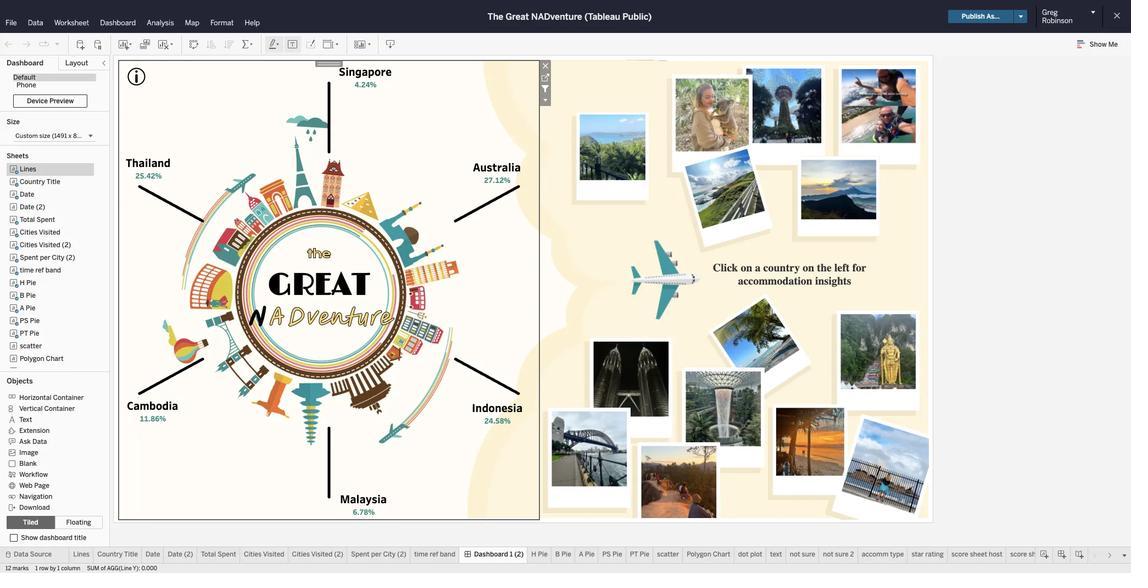 Task type: vqa. For each thing, say whether or not it's contained in the screenshot.
the Country Title inside the list box
yes



Task type: describe. For each thing, give the bounding box(es) containing it.
file
[[5, 19, 17, 27]]

dashboard 1 (2)
[[474, 551, 524, 558]]

sum of agg(line y): 0.000
[[87, 565, 157, 572]]

phone
[[16, 81, 36, 89]]

by
[[50, 565, 56, 572]]

publish as... button
[[948, 10, 1014, 23]]

sheet for booking
[[1029, 551, 1046, 558]]

data source
[[14, 551, 52, 558]]

show dashboard title
[[21, 534, 86, 542]]

text option
[[7, 414, 95, 425]]

show/hide cards image
[[354, 39, 371, 50]]

not for not sure
[[790, 551, 800, 558]]

1 vertical spatial scatter
[[657, 551, 679, 558]]

type
[[890, 551, 904, 558]]

1 horizontal spatial pt
[[630, 551, 638, 558]]

1 vertical spatial dashboard
[[7, 59, 44, 67]]

h pie inside list box
[[20, 279, 36, 287]]

public)
[[623, 11, 652, 22]]

1 horizontal spatial time
[[414, 551, 428, 558]]

web page
[[19, 482, 49, 489]]

title inside list box
[[46, 178, 60, 186]]

web
[[19, 482, 33, 489]]

data inside option
[[32, 438, 47, 445]]

horizontal container
[[19, 394, 84, 402]]

pt inside list box
[[20, 330, 28, 337]]

2 horizontal spatial 1
[[510, 551, 513, 558]]

1 horizontal spatial date (2)
[[168, 551, 193, 558]]

accomm
[[862, 551, 889, 558]]

vertical
[[19, 405, 43, 413]]

workflow option
[[7, 469, 95, 480]]

remove from dashboard image
[[540, 60, 551, 71]]

replay animation image
[[38, 39, 49, 50]]

cities visited (2) inside list box
[[20, 241, 71, 249]]

publish
[[962, 13, 985, 20]]

1 horizontal spatial time ref band
[[414, 551, 455, 558]]

robinson
[[1042, 16, 1073, 25]]

marks
[[13, 565, 29, 572]]

blank
[[19, 460, 37, 467]]

redo image
[[21, 39, 32, 50]]

chart inside list box
[[46, 355, 63, 363]]

map
[[185, 19, 199, 27]]

horizontal
[[19, 394, 51, 402]]

tiled
[[23, 519, 38, 526]]

y):
[[133, 565, 140, 572]]

score sheet host
[[952, 551, 1003, 558]]

show me
[[1090, 41, 1118, 48]]

sheet for host
[[970, 551, 987, 558]]

new worksheet image
[[118, 39, 133, 50]]

publish as...
[[962, 13, 1000, 20]]

12
[[5, 565, 11, 572]]

total inside list box
[[20, 216, 35, 224]]

1 horizontal spatial dashboard
[[100, 19, 136, 27]]

web page option
[[7, 480, 95, 491]]

vertical container option
[[7, 403, 95, 414]]

nadventure
[[531, 11, 582, 22]]

polygon inside list box
[[20, 355, 44, 363]]

highlight image
[[268, 39, 281, 50]]

ps pie inside list box
[[20, 317, 40, 325]]

fit image
[[323, 39, 340, 50]]

0 horizontal spatial 1
[[35, 565, 38, 572]]

score for score sheet booking
[[1010, 551, 1027, 558]]

format workbook image
[[305, 39, 316, 50]]

custom
[[15, 132, 38, 140]]

format
[[210, 19, 234, 27]]

1 horizontal spatial cities visited (2)
[[292, 551, 343, 558]]

a pie inside list box
[[20, 304, 35, 312]]

850)
[[73, 132, 87, 140]]

size
[[39, 132, 50, 140]]

navigation
[[19, 493, 52, 500]]

country inside list box
[[20, 178, 45, 186]]

device preview button
[[13, 95, 88, 108]]

ref inside list box
[[35, 266, 44, 274]]

1 horizontal spatial 1
[[57, 565, 60, 572]]

star
[[912, 551, 924, 558]]

me
[[1109, 41, 1118, 48]]

list box containing lines
[[7, 163, 103, 378]]

1 vertical spatial dot plot
[[738, 551, 762, 558]]

column
[[61, 565, 80, 572]]

greg
[[1042, 8, 1058, 16]]

score sheet booking
[[1010, 551, 1073, 558]]

pt pie inside list box
[[20, 330, 39, 337]]

1 horizontal spatial h pie
[[531, 551, 548, 558]]

1 horizontal spatial a
[[579, 551, 583, 558]]

device
[[27, 97, 48, 105]]

1 vertical spatial plot
[[750, 551, 762, 558]]

download image
[[385, 39, 396, 50]]

objects list box
[[7, 388, 103, 513]]

time ref band inside list box
[[20, 266, 61, 274]]

use as filter image
[[540, 83, 551, 95]]

1 vertical spatial country
[[97, 551, 123, 558]]

container for horizontal container
[[53, 394, 84, 402]]

(tableau
[[585, 11, 620, 22]]

clear sheet image
[[157, 39, 175, 50]]

data for data
[[28, 19, 43, 27]]

analysis
[[147, 19, 174, 27]]

0.000
[[141, 565, 157, 572]]

h inside list box
[[20, 279, 25, 287]]

1 vertical spatial ps pie
[[602, 551, 622, 558]]

image option
[[7, 447, 95, 458]]

dot plot inside list box
[[20, 368, 44, 375]]

default
[[13, 74, 36, 81]]

sort descending image
[[224, 39, 235, 50]]

plot inside list box
[[32, 368, 44, 375]]

floating
[[66, 519, 91, 526]]

workflow
[[19, 471, 48, 478]]

a inside list box
[[20, 304, 24, 312]]

1 row by 1 column
[[35, 565, 80, 572]]

1 horizontal spatial polygon chart
[[687, 551, 731, 558]]

worksheet
[[54, 19, 89, 27]]

objects
[[7, 377, 33, 385]]

1 vertical spatial a pie
[[579, 551, 595, 558]]

dashboard
[[40, 534, 73, 542]]

pause auto updates image
[[93, 39, 104, 50]]

text
[[770, 551, 782, 558]]

polygon chart inside list box
[[20, 355, 63, 363]]

ask
[[19, 438, 31, 445]]

duplicate image
[[140, 39, 151, 50]]

of
[[101, 565, 106, 572]]

spent per city (2) inside list box
[[20, 254, 75, 262]]

title
[[74, 534, 86, 542]]

1 vertical spatial ref
[[430, 551, 438, 558]]

show me button
[[1072, 36, 1128, 53]]

booking
[[1048, 551, 1073, 558]]

extension
[[19, 427, 50, 434]]

totals image
[[241, 39, 254, 50]]

1 horizontal spatial cities visited
[[244, 551, 284, 558]]

host
[[989, 551, 1003, 558]]

lines inside list box
[[20, 165, 36, 173]]

sort ascending image
[[206, 39, 217, 50]]

1 horizontal spatial h
[[531, 551, 536, 558]]

per inside list box
[[40, 254, 50, 262]]

row
[[39, 565, 49, 572]]

not sure 2
[[823, 551, 854, 558]]



Task type: locate. For each thing, give the bounding box(es) containing it.
dot inside list box
[[20, 368, 30, 375]]

0 vertical spatial dot plot
[[20, 368, 44, 375]]

time
[[20, 266, 34, 274], [414, 551, 428, 558]]

not
[[790, 551, 800, 558], [823, 551, 834, 558]]

cities visited (2)
[[20, 241, 71, 249], [292, 551, 343, 558]]

0 horizontal spatial time
[[20, 266, 34, 274]]

dot plot up "objects"
[[20, 368, 44, 375]]

country up of
[[97, 551, 123, 558]]

title down custom size (1491 x 850)
[[46, 178, 60, 186]]

0 horizontal spatial pt
[[20, 330, 28, 337]]

vertical container
[[19, 405, 75, 413]]

ps
[[20, 317, 28, 325], [602, 551, 611, 558]]

download
[[19, 504, 50, 511]]

1 vertical spatial ps
[[602, 551, 611, 558]]

1 horizontal spatial ps pie
[[602, 551, 622, 558]]

show
[[1090, 41, 1107, 48], [21, 534, 38, 542]]

0 horizontal spatial a pie
[[20, 304, 35, 312]]

x
[[68, 132, 72, 140]]

1 horizontal spatial b
[[555, 551, 560, 558]]

0 vertical spatial per
[[40, 254, 50, 262]]

0 vertical spatial pt
[[20, 330, 28, 337]]

sure left not sure 2
[[802, 551, 815, 558]]

sure for not sure 2
[[835, 551, 849, 558]]

sheet left host
[[970, 551, 987, 558]]

lines
[[20, 165, 36, 173], [73, 551, 90, 558]]

b inside list box
[[20, 292, 24, 299]]

0 horizontal spatial per
[[40, 254, 50, 262]]

1 sheet from the left
[[970, 551, 987, 558]]

page
[[34, 482, 49, 489]]

2 not from the left
[[823, 551, 834, 558]]

0 horizontal spatial band
[[45, 266, 61, 274]]

agg(line
[[107, 565, 132, 572]]

0 horizontal spatial dot plot
[[20, 368, 44, 375]]

cities visited
[[20, 229, 60, 236], [244, 551, 284, 558]]

sum
[[87, 565, 99, 572]]

layout
[[65, 59, 88, 67]]

0 vertical spatial plot
[[32, 368, 44, 375]]

download option
[[7, 502, 95, 513]]

ref
[[35, 266, 44, 274], [430, 551, 438, 558]]

0 horizontal spatial cities visited
[[20, 229, 60, 236]]

0 vertical spatial container
[[53, 394, 84, 402]]

lines down title
[[73, 551, 90, 558]]

1 vertical spatial lines
[[73, 551, 90, 558]]

1 vertical spatial title
[[124, 551, 138, 558]]

0 horizontal spatial ps pie
[[20, 317, 40, 325]]

1 horizontal spatial dot
[[738, 551, 749, 558]]

a pie
[[20, 304, 35, 312], [579, 551, 595, 558]]

dot plot left text
[[738, 551, 762, 558]]

1 horizontal spatial per
[[371, 551, 382, 558]]

score right host
[[1010, 551, 1027, 558]]

0 vertical spatial h pie
[[20, 279, 36, 287]]

data up 'marks'
[[14, 551, 28, 558]]

0 horizontal spatial title
[[46, 178, 60, 186]]

1 score from the left
[[952, 551, 968, 558]]

0 horizontal spatial show
[[21, 534, 38, 542]]

dot left text
[[738, 551, 749, 558]]

1 vertical spatial per
[[371, 551, 382, 558]]

0 horizontal spatial chart
[[46, 355, 63, 363]]

0 horizontal spatial scatter
[[20, 342, 42, 350]]

size
[[7, 118, 20, 126]]

score for score sheet host
[[952, 551, 968, 558]]

2 score from the left
[[1010, 551, 1027, 558]]

more options image
[[540, 95, 551, 106]]

show left me
[[1090, 41, 1107, 48]]

container up 'vertical container' option
[[53, 394, 84, 402]]

date
[[20, 191, 34, 198], [20, 203, 34, 211], [146, 551, 160, 558], [168, 551, 182, 558]]

undo image
[[3, 39, 14, 50]]

sure left 2
[[835, 551, 849, 558]]

0 vertical spatial cities visited
[[20, 229, 60, 236]]

1 vertical spatial h
[[531, 551, 536, 558]]

0 vertical spatial a
[[20, 304, 24, 312]]

b pie
[[20, 292, 36, 299], [555, 551, 571, 558]]

time inside list box
[[20, 266, 34, 274]]

cities visited inside list box
[[20, 229, 60, 236]]

accomm type
[[862, 551, 904, 558]]

0 vertical spatial ps
[[20, 317, 28, 325]]

1 horizontal spatial a pie
[[579, 551, 595, 558]]

sheet
[[970, 551, 987, 558], [1029, 551, 1046, 558]]

score right rating
[[952, 551, 968, 558]]

2 horizontal spatial dashboard
[[474, 551, 508, 558]]

sure for not sure
[[802, 551, 815, 558]]

default phone
[[13, 74, 36, 89]]

1 vertical spatial spent per city (2)
[[351, 551, 407, 558]]

ask data
[[19, 438, 47, 445]]

plot up "objects"
[[32, 368, 44, 375]]

0 vertical spatial city
[[52, 254, 64, 262]]

polygon
[[20, 355, 44, 363], [687, 551, 711, 558]]

0 vertical spatial total
[[20, 216, 35, 224]]

custom size (1491 x 850)
[[15, 132, 87, 140]]

container down the horizontal container
[[44, 405, 75, 413]]

the
[[488, 11, 503, 22]]

1 horizontal spatial city
[[383, 551, 396, 558]]

scatter
[[20, 342, 42, 350], [657, 551, 679, 558]]

(2)
[[36, 203, 45, 211], [62, 241, 71, 249], [66, 254, 75, 262], [184, 551, 193, 558], [334, 551, 343, 558], [397, 551, 407, 558], [514, 551, 524, 558]]

b pie inside list box
[[20, 292, 36, 299]]

1 horizontal spatial not
[[823, 551, 834, 558]]

12 marks
[[5, 565, 29, 572]]

source
[[30, 551, 52, 558]]

1 horizontal spatial pt pie
[[630, 551, 649, 558]]

0 horizontal spatial pt pie
[[20, 330, 39, 337]]

city inside list box
[[52, 254, 64, 262]]

0 vertical spatial pt pie
[[20, 330, 39, 337]]

1 horizontal spatial sheet
[[1029, 551, 1046, 558]]

container inside option
[[53, 394, 84, 402]]

ask data option
[[7, 436, 95, 447]]

cities
[[20, 229, 38, 236], [20, 241, 38, 249], [244, 551, 262, 558], [292, 551, 310, 558]]

extension option
[[7, 425, 95, 436]]

visited
[[39, 229, 60, 236], [39, 241, 60, 249], [263, 551, 284, 558], [311, 551, 333, 558]]

device preview
[[27, 97, 74, 105]]

1 vertical spatial cities visited
[[244, 551, 284, 558]]

0 vertical spatial total spent
[[20, 216, 55, 224]]

not sure
[[790, 551, 815, 558]]

togglestate option group
[[7, 516, 103, 529]]

1 horizontal spatial polygon
[[687, 551, 711, 558]]

0 vertical spatial ps pie
[[20, 317, 40, 325]]

total spent inside list box
[[20, 216, 55, 224]]

container inside option
[[44, 405, 75, 413]]

0 horizontal spatial time ref band
[[20, 266, 61, 274]]

spent per city (2)
[[20, 254, 75, 262], [351, 551, 407, 558]]

0 vertical spatial cities visited (2)
[[20, 241, 71, 249]]

not right text
[[790, 551, 800, 558]]

list box
[[7, 163, 103, 378]]

image image
[[118, 60, 516, 529], [516, 60, 937, 529], [737, 65, 825, 170], [833, 65, 920, 170], [667, 75, 753, 177], [572, 113, 649, 205], [657, 144, 773, 254], [792, 156, 880, 242], [594, 215, 725, 347], [705, 293, 815, 407], [832, 310, 920, 416], [585, 338, 673, 443], [677, 368, 765, 473], [768, 404, 848, 500], [543, 408, 631, 513], [825, 412, 929, 520], [632, 442, 720, 518]]

0 vertical spatial time ref band
[[20, 266, 61, 274]]

dot
[[20, 368, 30, 375], [738, 551, 749, 558]]

1 vertical spatial pt
[[630, 551, 638, 558]]

1 horizontal spatial plot
[[750, 551, 762, 558]]

country title
[[20, 178, 60, 186], [97, 551, 138, 558]]

scatter inside list box
[[20, 342, 42, 350]]

sheets
[[7, 152, 29, 160]]

as...
[[987, 13, 1000, 20]]

title
[[46, 178, 60, 186], [124, 551, 138, 558]]

(1491
[[52, 132, 67, 140]]

show for show dashboard title
[[21, 534, 38, 542]]

1 vertical spatial data
[[32, 438, 47, 445]]

hide mark labels image
[[287, 39, 298, 50]]

band inside list box
[[45, 266, 61, 274]]

dot up "objects"
[[20, 368, 30, 375]]

0 vertical spatial show
[[1090, 41, 1107, 48]]

data for data source
[[14, 551, 28, 558]]

1 horizontal spatial lines
[[73, 551, 90, 558]]

0 horizontal spatial ps
[[20, 317, 28, 325]]

pt pie
[[20, 330, 39, 337], [630, 551, 649, 558]]

show inside show me button
[[1090, 41, 1107, 48]]

chart
[[46, 355, 63, 363], [713, 551, 731, 558]]

1
[[510, 551, 513, 558], [35, 565, 38, 572], [57, 565, 60, 572]]

0 horizontal spatial sheet
[[970, 551, 987, 558]]

collapse image
[[101, 60, 107, 66]]

total spent
[[20, 216, 55, 224], [201, 551, 236, 558]]

2
[[850, 551, 854, 558]]

h
[[20, 279, 25, 287], [531, 551, 536, 558]]

country title inside list box
[[20, 178, 60, 186]]

0 vertical spatial dashboard
[[100, 19, 136, 27]]

data up replay animation icon
[[28, 19, 43, 27]]

0 vertical spatial spent per city (2)
[[20, 254, 75, 262]]

container
[[53, 394, 84, 402], [44, 405, 75, 413]]

sheet left the booking
[[1029, 551, 1046, 558]]

1 vertical spatial h pie
[[531, 551, 548, 558]]

1 horizontal spatial show
[[1090, 41, 1107, 48]]

application
[[110, 55, 1130, 549]]

dashboard
[[100, 19, 136, 27], [7, 59, 44, 67], [474, 551, 508, 558]]

0 horizontal spatial city
[[52, 254, 64, 262]]

country down "sheets" on the left of the page
[[20, 178, 45, 186]]

1 sure from the left
[[802, 551, 815, 558]]

1 vertical spatial total spent
[[201, 551, 236, 558]]

go to sheet image
[[540, 71, 551, 83]]

1 vertical spatial b
[[555, 551, 560, 558]]

container for vertical container
[[44, 405, 75, 413]]

0 vertical spatial a pie
[[20, 304, 35, 312]]

help
[[245, 19, 260, 27]]

0 horizontal spatial polygon chart
[[20, 355, 63, 363]]

not for not sure 2
[[823, 551, 834, 558]]

1 horizontal spatial score
[[1010, 551, 1027, 558]]

0 vertical spatial polygon chart
[[20, 355, 63, 363]]

plot
[[32, 368, 44, 375], [750, 551, 762, 558]]

navigation option
[[7, 491, 95, 502]]

lines down "sheets" on the left of the page
[[20, 165, 36, 173]]

country
[[20, 178, 45, 186], [97, 551, 123, 558]]

pie
[[26, 279, 36, 287], [26, 292, 36, 299], [26, 304, 35, 312], [30, 317, 40, 325], [30, 330, 39, 337], [538, 551, 548, 558], [562, 551, 571, 558], [585, 551, 595, 558], [613, 551, 622, 558], [640, 551, 649, 558]]

1 horizontal spatial band
[[440, 551, 455, 558]]

0 vertical spatial lines
[[20, 165, 36, 173]]

1 vertical spatial dot
[[738, 551, 749, 558]]

1 vertical spatial show
[[21, 534, 38, 542]]

0 horizontal spatial spent per city (2)
[[20, 254, 75, 262]]

image
[[19, 449, 38, 456]]

1 vertical spatial time
[[414, 551, 428, 558]]

0 horizontal spatial plot
[[32, 368, 44, 375]]

time ref band
[[20, 266, 61, 274], [414, 551, 455, 558]]

country title down "sheets" on the left of the page
[[20, 178, 60, 186]]

h pie
[[20, 279, 36, 287], [531, 551, 548, 558]]

1 horizontal spatial total
[[201, 551, 216, 558]]

0 horizontal spatial not
[[790, 551, 800, 558]]

rating
[[926, 551, 944, 558]]

1 vertical spatial date (2)
[[168, 551, 193, 558]]

greg robinson
[[1042, 8, 1073, 25]]

0 horizontal spatial score
[[952, 551, 968, 558]]

show for show me
[[1090, 41, 1107, 48]]

the great nadventure (tableau public)
[[488, 11, 652, 22]]

1 vertical spatial time ref band
[[414, 551, 455, 558]]

chart left text
[[713, 551, 731, 558]]

plot left text
[[750, 551, 762, 558]]

horizontal container option
[[7, 392, 95, 403]]

band
[[45, 266, 61, 274], [440, 551, 455, 558]]

0 vertical spatial band
[[45, 266, 61, 274]]

preview
[[49, 97, 74, 105]]

not left 2
[[823, 551, 834, 558]]

0 vertical spatial chart
[[46, 355, 63, 363]]

2 sheet from the left
[[1029, 551, 1046, 558]]

replay animation image
[[54, 40, 60, 47]]

total
[[20, 216, 35, 224], [201, 551, 216, 558]]

1 horizontal spatial total spent
[[201, 551, 236, 558]]

1 horizontal spatial dot plot
[[738, 551, 762, 558]]

marks. press enter to open the view data window.. use arrow keys to navigate data visualization elements. image
[[119, 61, 539, 519], [120, 62, 153, 91], [703, 187, 925, 360]]

great
[[506, 11, 529, 22]]

new data source image
[[75, 39, 86, 50]]

1 not from the left
[[790, 551, 800, 558]]

chart up "horizontal container" option
[[46, 355, 63, 363]]

1 vertical spatial chart
[[713, 551, 731, 558]]

2 sure from the left
[[835, 551, 849, 558]]

swap rows and columns image
[[188, 39, 199, 50]]

blank option
[[7, 458, 95, 469]]

2 vertical spatial dashboard
[[474, 551, 508, 558]]

1 vertical spatial b pie
[[555, 551, 571, 558]]

spent
[[36, 216, 55, 224], [20, 254, 38, 262], [218, 551, 236, 558], [351, 551, 370, 558]]

1 vertical spatial polygon
[[687, 551, 711, 558]]

data down extension
[[32, 438, 47, 445]]

1 horizontal spatial b pie
[[555, 551, 571, 558]]

title up y):
[[124, 551, 138, 558]]

1 vertical spatial city
[[383, 551, 396, 558]]

text
[[19, 416, 32, 424]]

ps inside list box
[[20, 317, 28, 325]]

1 vertical spatial cities visited (2)
[[292, 551, 343, 558]]

1 vertical spatial country title
[[97, 551, 138, 558]]

0 horizontal spatial lines
[[20, 165, 36, 173]]

country title up agg(line
[[97, 551, 138, 558]]

0 horizontal spatial dashboard
[[7, 59, 44, 67]]

star rating
[[912, 551, 944, 558]]

date (2) inside list box
[[20, 203, 45, 211]]

data
[[28, 19, 43, 27], [32, 438, 47, 445], [14, 551, 28, 558]]

show down tiled
[[21, 534, 38, 542]]



